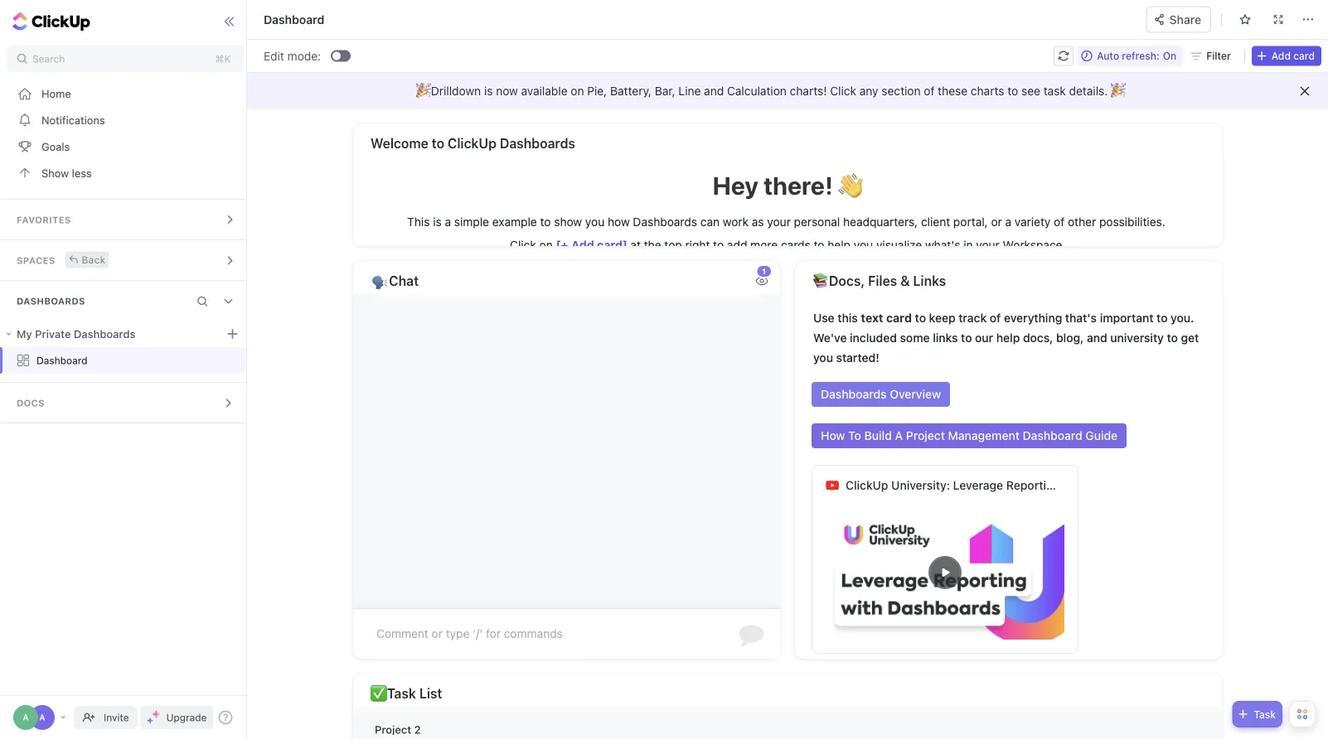 Task type: vqa. For each thing, say whether or not it's contained in the screenshot.
🗣 Chat button
yes



Task type: describe. For each thing, give the bounding box(es) containing it.
mode:
[[288, 49, 321, 63]]

blog,
[[1057, 331, 1084, 345]]

click on [+ add card] at the top right to add more cards to help you visualize what's in your workspace.
[[510, 238, 1066, 252]]

chat
[[389, 273, 419, 289]]

show
[[41, 167, 69, 180]]

there!
[[764, 171, 833, 200]]

add
[[727, 238, 748, 252]]

of inside the to keep track of everything that's important to you. we've included some links to our help docs, blog, and university to get you started!
[[990, 311, 1001, 325]]

goals
[[41, 141, 70, 153]]

spaces
[[17, 255, 55, 266]]

1 vertical spatial is
[[433, 215, 442, 229]]

share button
[[1147, 6, 1212, 33]]

✅
[[371, 686, 384, 702]]

clickup logo image
[[1242, 7, 1316, 22]]

these
[[938, 84, 968, 98]]

to left "you."
[[1157, 311, 1168, 325]]

started!
[[837, 351, 880, 365]]

our
[[975, 331, 994, 345]]

visualize
[[877, 238, 922, 252]]

0 horizontal spatial at
[[631, 238, 641, 252]]

top
[[665, 238, 682, 252]]

drilldown
[[431, 84, 481, 98]]

2 horizontal spatial you
[[854, 238, 873, 252]]

to
[[849, 429, 862, 443]]

add card
[[1272, 50, 1315, 62]]

guide
[[1086, 429, 1118, 443]]

1 vertical spatial project
[[375, 724, 412, 736]]

this
[[838, 311, 858, 325]]

cards
[[781, 238, 811, 252]]

the
[[644, 238, 661, 252]]

client
[[921, 215, 951, 229]]

my private dashboards
[[17, 328, 136, 340]]

sparkle svg 2 image
[[147, 718, 153, 724]]

as
[[752, 215, 764, 229]]

personal
[[794, 215, 840, 229]]

1 horizontal spatial a
[[39, 713, 45, 723]]

sparkle svg 1 image
[[152, 711, 161, 719]]

0 horizontal spatial you
[[585, 215, 605, 229]]

✅ task list
[[371, 686, 442, 702]]

clickup inside welcome to clickup dashboards button
[[448, 136, 497, 151]]

links
[[914, 273, 946, 289]]

more
[[751, 238, 778, 252]]

battery,
[[610, 84, 652, 98]]

text
[[861, 311, 884, 325]]

this
[[407, 215, 430, 229]]

1 horizontal spatial dashboard
[[1023, 429, 1083, 443]]

headquarters,
[[843, 215, 918, 229]]

2 horizontal spatial a
[[895, 429, 903, 443]]

less
[[72, 167, 92, 180]]

charts!
[[790, 84, 827, 98]]

3,
[[1136, 8, 1145, 20]]

private
[[35, 328, 71, 340]]

1 horizontal spatial project
[[906, 429, 945, 443]]

how to build a project management dashboard guide
[[821, 429, 1118, 443]]

files
[[869, 273, 898, 289]]

get
[[1181, 331, 1200, 345]]

build
[[865, 429, 892, 443]]

some
[[900, 331, 930, 345]]

add card button
[[1252, 46, 1322, 66]]

to inside button
[[432, 136, 445, 151]]

you.
[[1171, 311, 1195, 325]]

edit
[[264, 49, 284, 63]]

📚 docs, files & links
[[813, 273, 946, 289]]

2 a from the left
[[1006, 215, 1012, 229]]

dashboards inside "link"
[[1090, 479, 1156, 493]]

welcome to clickup dashboards
[[371, 136, 576, 151]]

click inside alert
[[830, 84, 857, 98]]

simple
[[454, 215, 489, 229]]

search
[[32, 53, 65, 65]]

docs
[[17, 398, 45, 409]]

university:
[[892, 479, 950, 493]]

goals link
[[0, 134, 251, 160]]

what's
[[926, 238, 961, 252]]

🗣 chat button
[[370, 270, 743, 293]]

9:10
[[1190, 8, 1212, 20]]

can
[[701, 215, 720, 229]]

my
[[17, 328, 32, 340]]

dashboards inside sidebar navigation
[[17, 296, 85, 307]]

possibilities.
[[1100, 215, 1166, 229]]

to left add
[[713, 238, 724, 252]]

see
[[1022, 84, 1041, 98]]

links
[[933, 331, 958, 345]]

nov 3, 2023 at 9:10 am
[[1113, 8, 1230, 20]]

2023
[[1148, 8, 1175, 20]]

filter
[[1207, 50, 1231, 62]]

portal,
[[954, 215, 988, 229]]

0 horizontal spatial your
[[767, 215, 791, 229]]

filter button
[[1187, 46, 1238, 66]]

leverage
[[953, 479, 1004, 493]]

📚
[[813, 273, 826, 289]]

important
[[1100, 311, 1154, 325]]

is inside alert
[[484, 84, 493, 98]]

favorites
[[17, 215, 71, 226]]

task inside 'button'
[[387, 686, 416, 702]]

and inside the to keep track of everything that's important to you. we've included some links to our help docs, blog, and university to get you started!
[[1087, 331, 1108, 345]]



Task type: locate. For each thing, give the bounding box(es) containing it.
0 horizontal spatial a
[[23, 713, 29, 723]]

to left show
[[540, 215, 551, 229]]

add down clickup logo
[[1272, 50, 1291, 62]]

back link
[[65, 252, 109, 268]]

0 vertical spatial of
[[924, 84, 935, 98]]

dashboards up "top" at the top of page
[[633, 215, 698, 229]]

clickup down drilldown
[[448, 136, 497, 151]]

to left get
[[1167, 331, 1178, 345]]

0 vertical spatial card
[[1294, 50, 1315, 62]]

2 horizontal spatial of
[[1054, 215, 1065, 229]]

invite
[[104, 712, 129, 724]]

0 horizontal spatial click
[[510, 238, 536, 252]]

upgrade link
[[141, 707, 214, 730]]

this is a simple example to show you how dashboards can work as your personal headquarters, client portal, or a variety of other possibilities.
[[407, 215, 1169, 229]]

1 horizontal spatial on
[[571, 84, 584, 98]]

home link
[[0, 80, 251, 107]]

bar,
[[655, 84, 676, 98]]

0 vertical spatial is
[[484, 84, 493, 98]]

2 vertical spatial you
[[814, 351, 833, 365]]

0 horizontal spatial and
[[704, 84, 724, 98]]

your right in
[[976, 238, 1000, 252]]

project down overview at bottom
[[906, 429, 945, 443]]

0 horizontal spatial of
[[924, 84, 935, 98]]

to up some
[[915, 311, 926, 325]]

on
[[1163, 50, 1177, 62]]

0 horizontal spatial card
[[887, 311, 912, 325]]

on inside 🎉 drilldown is now available on pie, battery, bar, line and calculation charts! click any section of these charts to see task details.  🎉 alert
[[571, 84, 584, 98]]

variety
[[1015, 215, 1051, 229]]

welcome
[[371, 136, 429, 151]]

dashboards
[[500, 136, 576, 151], [633, 215, 698, 229], [17, 296, 85, 307], [821, 388, 887, 401], [1090, 479, 1156, 493]]

a
[[445, 215, 451, 229], [1006, 215, 1012, 229]]

0 vertical spatial add
[[1272, 50, 1291, 62]]

0 vertical spatial clickup
[[448, 136, 497, 151]]

how
[[608, 215, 630, 229]]

1 vertical spatial click
[[510, 238, 536, 252]]

nov
[[1113, 8, 1133, 20]]

pie,
[[587, 84, 607, 98]]

project 2
[[375, 724, 421, 736]]

1 vertical spatial of
[[1054, 215, 1065, 229]]

1 horizontal spatial add
[[1272, 50, 1291, 62]]

add inside button
[[1272, 50, 1291, 62]]

click
[[830, 84, 857, 98], [510, 238, 536, 252]]

0 horizontal spatial dashboard
[[36, 355, 88, 367]]

1 a from the left
[[445, 215, 451, 229]]

a
[[895, 429, 903, 443], [23, 713, 29, 723], [39, 713, 45, 723]]

0 vertical spatial dashboard
[[36, 355, 88, 367]]

⌘k
[[215, 53, 231, 65]]

your right as
[[767, 215, 791, 229]]

1 horizontal spatial click
[[830, 84, 857, 98]]

dashboard left 'guide'
[[1023, 429, 1083, 443]]

on left pie,
[[571, 84, 584, 98]]

0 horizontal spatial clickup
[[448, 136, 497, 151]]

card up some
[[887, 311, 912, 325]]

use
[[814, 311, 835, 325]]

in
[[964, 238, 973, 252]]

and inside alert
[[704, 84, 724, 98]]

you inside the to keep track of everything that's important to you. we've included some links to our help docs, blog, and university to get you started!
[[814, 351, 833, 365]]

of
[[924, 84, 935, 98], [1054, 215, 1065, 229], [990, 311, 1001, 325]]

1 horizontal spatial you
[[814, 351, 833, 365]]

1
[[762, 267, 766, 276]]

add right [+
[[572, 238, 594, 252]]

0 vertical spatial on
[[571, 84, 584, 98]]

show
[[554, 215, 582, 229]]

🗣
[[371, 273, 386, 289]]

you down headquarters,
[[854, 238, 873, 252]]

a left simple on the top of the page
[[445, 215, 451, 229]]

at left the
[[631, 238, 641, 252]]

use this text card
[[814, 311, 912, 325]]

of left other
[[1054, 215, 1065, 229]]

1 vertical spatial you
[[854, 238, 873, 252]]

of inside alert
[[924, 84, 935, 98]]

1 horizontal spatial task
[[1254, 709, 1276, 721]]

0 horizontal spatial task
[[387, 686, 416, 702]]

help right our
[[997, 331, 1020, 345]]

dashboards down available
[[500, 136, 576, 151]]

1 horizontal spatial card
[[1294, 50, 1315, 62]]

included
[[850, 331, 897, 345]]

any
[[860, 84, 879, 98]]

0 horizontal spatial 🎉
[[416, 84, 428, 98]]

1 vertical spatial help
[[997, 331, 1020, 345]]

1 vertical spatial card
[[887, 311, 912, 325]]

to left see
[[1008, 84, 1019, 98]]

dashboards down the started!
[[821, 388, 887, 401]]

auto refresh: on
[[1097, 50, 1177, 62]]

0 horizontal spatial a
[[445, 215, 451, 229]]

1 horizontal spatial your
[[976, 238, 1000, 252]]

1 vertical spatial add
[[572, 238, 594, 252]]

1 vertical spatial clickup
[[846, 479, 889, 493]]

clickup down build
[[846, 479, 889, 493]]

help down "personal"
[[828, 238, 851, 252]]

charts
[[971, 84, 1005, 98]]

of left these
[[924, 84, 935, 98]]

dashboards up the private on the left top of page
[[17, 296, 85, 307]]

a right or
[[1006, 215, 1012, 229]]

1 🎉 from the left
[[416, 84, 428, 98]]

clickup inside clickup university: leverage reporting with dashboards "link"
[[846, 479, 889, 493]]

🎉 drilldown is now available on pie, battery, bar, line and calculation charts! click any section of these charts to see task details.  🎉 alert
[[247, 73, 1329, 109]]

help inside the to keep track of everything that's important to you. we've included some links to our help docs, blog, and university to get you started!
[[997, 331, 1020, 345]]

hey there! 👋
[[713, 171, 864, 200]]

1 vertical spatial and
[[1087, 331, 1108, 345]]

overview
[[890, 388, 941, 401]]

or
[[991, 215, 1003, 229]]

notifications
[[41, 114, 105, 126]]

🎉 right details.
[[1111, 84, 1123, 98]]

1 horizontal spatial 🎉
[[1111, 84, 1123, 98]]

refresh:
[[1122, 50, 1160, 62]]

👋
[[839, 171, 864, 200]]

is left now
[[484, 84, 493, 98]]

and right line at top
[[704, 84, 724, 98]]

0 vertical spatial and
[[704, 84, 724, 98]]

you down we've
[[814, 351, 833, 365]]

0 vertical spatial task
[[387, 686, 416, 702]]

card inside button
[[1294, 50, 1315, 62]]

0 vertical spatial project
[[906, 429, 945, 443]]

with
[[1064, 479, 1087, 493]]

is right this
[[433, 215, 442, 229]]

edit mode:
[[264, 49, 321, 63]]

card down clickup logo
[[1294, 50, 1315, 62]]

1 horizontal spatial a
[[1006, 215, 1012, 229]]

task
[[387, 686, 416, 702], [1254, 709, 1276, 721]]

you left how
[[585, 215, 605, 229]]

dashboard link
[[0, 348, 251, 374]]

sidebar navigation
[[0, 0, 251, 740]]

2 vertical spatial of
[[990, 311, 1001, 325]]

1 horizontal spatial clickup
[[846, 479, 889, 493]]

hey
[[713, 171, 759, 200]]

line
[[679, 84, 701, 98]]

at left 9:10
[[1177, 8, 1187, 20]]

on
[[571, 84, 584, 98], [540, 238, 553, 252]]

[+
[[556, 238, 569, 252]]

of right track
[[990, 311, 1001, 325]]

click left any
[[830, 84, 857, 98]]

to right welcome
[[432, 136, 445, 151]]

0 horizontal spatial is
[[433, 215, 442, 229]]

that's
[[1066, 311, 1097, 325]]

section
[[882, 84, 921, 98]]

0 vertical spatial you
[[585, 215, 605, 229]]

to down "personal"
[[814, 238, 825, 252]]

1 button
[[756, 265, 773, 289]]

to keep track of everything that's important to you. we've included some links to our help docs, blog, and university to get you started!
[[814, 311, 1203, 365]]

welcome to clickup dashboards button
[[370, 132, 1207, 155]]

🎉
[[416, 84, 428, 98], [1111, 84, 1123, 98]]

dashboard down the private on the left top of page
[[36, 355, 88, 367]]

university
[[1111, 331, 1164, 345]]

1 horizontal spatial and
[[1087, 331, 1108, 345]]

to inside alert
[[1008, 84, 1019, 98]]

🗣 chat
[[371, 273, 419, 289]]

1 vertical spatial task
[[1254, 709, 1276, 721]]

0 horizontal spatial project
[[375, 724, 412, 736]]

0 horizontal spatial help
[[828, 238, 851, 252]]

dashboards
[[74, 328, 136, 340]]

track
[[959, 311, 987, 325]]

1 horizontal spatial at
[[1177, 8, 1187, 20]]

🎉 left drilldown
[[416, 84, 428, 98]]

2 🎉 from the left
[[1111, 84, 1123, 98]]

0 vertical spatial at
[[1177, 8, 1187, 20]]

0 vertical spatial click
[[830, 84, 857, 98]]

1 horizontal spatial of
[[990, 311, 1001, 325]]

1 horizontal spatial help
[[997, 331, 1020, 345]]

task
[[1044, 84, 1066, 98]]

click down example
[[510, 238, 536, 252]]

0 horizontal spatial on
[[540, 238, 553, 252]]

0 vertical spatial help
[[828, 238, 851, 252]]

1 vertical spatial dashboard
[[1023, 429, 1083, 443]]

dashboards right with
[[1090, 479, 1156, 493]]

1 horizontal spatial is
[[484, 84, 493, 98]]

dashboard inside sidebar navigation
[[36, 355, 88, 367]]

&
[[901, 273, 910, 289]]

available
[[521, 84, 568, 98]]

✅ task list button
[[370, 683, 1207, 706]]

keep
[[929, 311, 956, 325]]

1 vertical spatial your
[[976, 238, 1000, 252]]

docs,
[[1023, 331, 1054, 345]]

management
[[948, 429, 1020, 443]]

clickup
[[448, 136, 497, 151], [846, 479, 889, 493]]

0 horizontal spatial add
[[572, 238, 594, 252]]

1 vertical spatial at
[[631, 238, 641, 252]]

dashboards inside button
[[500, 136, 576, 151]]

favorites button
[[0, 200, 251, 240]]

notifications link
[[0, 107, 251, 134]]

work
[[723, 215, 749, 229]]

to left our
[[961, 331, 972, 345]]

list
[[420, 686, 442, 702]]

you
[[585, 215, 605, 229], [854, 238, 873, 252], [814, 351, 833, 365]]

home
[[41, 87, 71, 100]]

0 vertical spatial your
[[767, 215, 791, 229]]

calculation
[[727, 84, 787, 98]]

1 vertical spatial on
[[540, 238, 553, 252]]

dashboards overview
[[821, 388, 941, 401]]

on left [+
[[540, 238, 553, 252]]

show less
[[41, 167, 92, 180]]

None text field
[[264, 9, 687, 30]]

help
[[828, 238, 851, 252], [997, 331, 1020, 345]]

project left 2
[[375, 724, 412, 736]]

and down the that's
[[1087, 331, 1108, 345]]

example
[[492, 215, 537, 229]]



